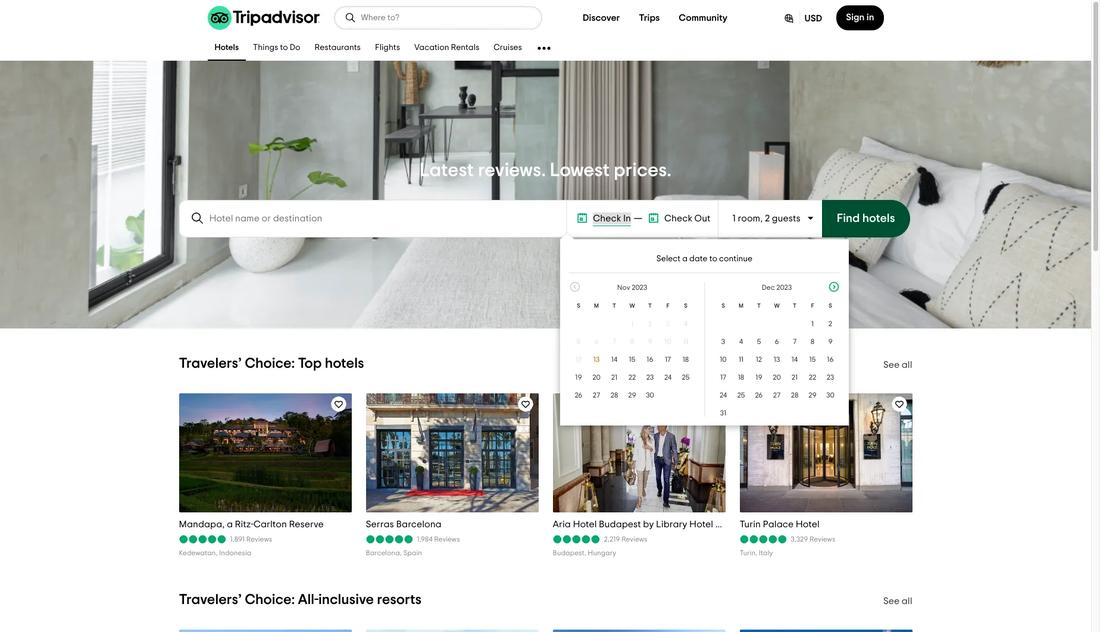 Task type: vqa. For each thing, say whether or not it's contained in the screenshot.
Hotel
yes



Task type: locate. For each thing, give the bounding box(es) containing it.
1 vertical spatial 17
[[721, 374, 727, 381]]

2 all from the top
[[902, 597, 913, 606]]

out
[[695, 214, 711, 223]]

continue
[[720, 255, 753, 263]]

see all link
[[884, 360, 913, 370], [884, 597, 913, 606]]

1 t from the left
[[613, 303, 617, 309]]

1,891 reviews
[[230, 536, 272, 543]]

w for nov
[[630, 303, 635, 309]]

0 horizontal spatial 9
[[648, 338, 653, 346]]

1 horizontal spatial 18
[[739, 374, 745, 381]]

21
[[612, 374, 618, 381], [792, 374, 798, 381]]

0 vertical spatial 17
[[665, 356, 671, 363]]

3,329
[[791, 536, 809, 543]]

restaurants
[[315, 44, 361, 52]]

spain
[[404, 550, 422, 557]]

1 horizontal spatial 21
[[792, 374, 798, 381]]

13 for nov
[[594, 356, 600, 363]]

1 vertical spatial 3
[[722, 338, 726, 346]]

29 for dec 2023
[[809, 392, 817, 399]]

2 w from the left
[[775, 303, 780, 309]]

1 w from the left
[[630, 303, 635, 309]]

2 2023 from the left
[[777, 284, 792, 291]]

,
[[761, 214, 763, 223]]

see all for travelers' choice: top hotels
[[884, 360, 913, 370]]

2 choice: from the top
[[245, 593, 295, 607]]

0 vertical spatial see
[[884, 360, 900, 370]]

tripadvisor image
[[208, 6, 320, 30]]

w for dec
[[775, 303, 780, 309]]

1 28 from the left
[[611, 392, 619, 399]]

s m t w t f s for nov
[[577, 303, 688, 309]]

1 vertical spatial 24
[[720, 392, 727, 399]]

2 s m t w t f s from the left
[[722, 303, 833, 309]]

18
[[683, 356, 689, 363], [739, 374, 745, 381]]

search image for search search field on the left top
[[345, 12, 357, 24]]

do
[[290, 44, 301, 52]]

17
[[665, 356, 671, 363], [721, 374, 727, 381]]

1 vertical spatial 10
[[720, 356, 727, 363]]

9 for nov 2023
[[648, 338, 653, 346]]

0 horizontal spatial 3
[[667, 321, 670, 328]]

mandapa,
[[179, 520, 225, 530]]

reviews for a
[[246, 536, 272, 543]]

1 14 from the left
[[612, 356, 618, 363]]

0 horizontal spatial m
[[595, 303, 599, 309]]

31
[[721, 410, 727, 417]]

1 horizontal spatial 6
[[775, 338, 780, 346]]

to inside 'link'
[[280, 44, 288, 52]]

24 for dec 2023
[[720, 392, 727, 399]]

2 28 from the left
[[792, 392, 799, 399]]

1 vertical spatial see
[[884, 597, 900, 606]]

1 horizontal spatial 16
[[828, 356, 834, 363]]

1 2023 from the left
[[632, 284, 648, 291]]

f for dec 2023
[[812, 303, 815, 309]]

22
[[629, 374, 636, 381], [809, 374, 817, 381]]

hotels inside button
[[863, 213, 896, 225]]

reviews for palace
[[810, 536, 836, 543]]

hotels right find
[[863, 213, 896, 225]]

0 horizontal spatial 8
[[631, 338, 635, 346]]

see for travelers' choice: top hotels
[[884, 360, 900, 370]]

check left out
[[665, 214, 693, 223]]

vacation
[[415, 44, 449, 52]]

2 for dec 2023
[[829, 321, 833, 328]]

reserve
[[289, 520, 324, 530]]

hotel right library
[[690, 520, 714, 530]]

1 horizontal spatial 10
[[720, 356, 727, 363]]

10
[[665, 338, 672, 346], [720, 356, 727, 363]]

1 9 from the left
[[648, 338, 653, 346]]

0 vertical spatial a
[[683, 255, 688, 263]]

1 reviews from the left
[[246, 536, 272, 543]]

19 for dec
[[756, 374, 763, 381]]

f for nov 2023
[[667, 303, 670, 309]]

see
[[884, 360, 900, 370], [884, 597, 900, 606]]

0 horizontal spatial 1
[[631, 321, 634, 328]]

2 7 from the left
[[793, 338, 797, 346]]

1 vertical spatial search image
[[190, 211, 205, 225]]

reviews down by
[[622, 536, 648, 543]]

0 vertical spatial all
[[902, 360, 913, 370]]

trips button
[[630, 6, 670, 30]]

travelers' choice: top hotels
[[179, 357, 364, 371]]

4 for nov 2023
[[684, 321, 688, 328]]

28 for dec 2023
[[792, 392, 799, 399]]

choice: left top
[[245, 357, 295, 371]]

travelers' choice: all-inclusive resorts link
[[179, 593, 422, 607]]

1 6 from the left
[[595, 338, 599, 346]]

1 20 from the left
[[593, 374, 601, 381]]

0 vertical spatial 24
[[665, 374, 672, 381]]

1 horizontal spatial w
[[775, 303, 780, 309]]

a left date
[[683, 255, 688, 263]]

s m t w t f s for dec
[[722, 303, 833, 309]]

reviews for hotel
[[622, 536, 648, 543]]

29 for nov 2023
[[629, 392, 637, 399]]

aria hotel budapest by library hotel collection image
[[550, 394, 729, 513]]

a left ritz-
[[227, 520, 233, 530]]

1 horizontal spatial 14
[[792, 356, 798, 363]]

1 check from the left
[[594, 214, 622, 223]]

1 vertical spatial 25
[[738, 392, 746, 399]]

6
[[595, 338, 599, 346], [775, 338, 780, 346]]

choice:
[[245, 357, 295, 371], [245, 593, 295, 607]]

0 horizontal spatial 25
[[682, 374, 690, 381]]

9
[[648, 338, 653, 346], [829, 338, 833, 346]]

0 horizontal spatial 30
[[646, 392, 655, 399]]

1 s from the left
[[577, 303, 581, 309]]

2 20 from the left
[[773, 374, 782, 381]]

check for check out
[[665, 214, 693, 223]]

0 horizontal spatial search image
[[190, 211, 205, 225]]

see all
[[884, 360, 913, 370], [884, 597, 913, 606]]

0 horizontal spatial a
[[227, 520, 233, 530]]

9 for dec 2023
[[829, 338, 833, 346]]

hotel right aria
[[573, 520, 597, 530]]

s
[[577, 303, 581, 309], [685, 303, 688, 309], [722, 303, 725, 309], [829, 303, 833, 309]]

1 8 from the left
[[631, 338, 635, 346]]

14 for dec 2023
[[792, 356, 798, 363]]

29
[[629, 392, 637, 399], [809, 392, 817, 399]]

2 13 from the left
[[774, 356, 781, 363]]

1 horizontal spatial a
[[683, 255, 688, 263]]

1 choice: from the top
[[245, 357, 295, 371]]

24
[[665, 374, 672, 381], [720, 392, 727, 399]]

2 23 from the left
[[827, 374, 835, 381]]

1 horizontal spatial 26
[[756, 392, 763, 399]]

0 horizontal spatial w
[[630, 303, 635, 309]]

1 horizontal spatial 20
[[773, 374, 782, 381]]

latest reviews.
[[420, 161, 546, 180]]

1 horizontal spatial 3
[[722, 338, 726, 346]]

2 m from the left
[[739, 303, 744, 309]]

0 vertical spatial 25
[[682, 374, 690, 381]]

20 for nov
[[593, 374, 601, 381]]

3 s from the left
[[722, 303, 725, 309]]

sign in link
[[837, 5, 884, 30]]

1 vertical spatial 18
[[739, 374, 745, 381]]

travelers' for travelers' choice: all-inclusive resorts
[[179, 593, 242, 607]]

0 vertical spatial to
[[280, 44, 288, 52]]

mandapa, a ritz-carlton reserve
[[179, 520, 324, 530]]

reviews
[[246, 536, 272, 543], [434, 536, 460, 543], [622, 536, 648, 543], [810, 536, 836, 543]]

1 30 from the left
[[646, 392, 655, 399]]

1 horizontal spatial 2023
[[777, 284, 792, 291]]

2,219 reviews
[[604, 536, 648, 543]]

reviews for barcelona
[[434, 536, 460, 543]]

1 f from the left
[[667, 303, 670, 309]]

all
[[902, 360, 913, 370], [902, 597, 913, 606]]

2 19 from the left
[[756, 374, 763, 381]]

1 27 from the left
[[593, 392, 601, 399]]

2023 right dec
[[777, 284, 792, 291]]

1 horizontal spatial 22
[[809, 374, 817, 381]]

1 horizontal spatial hotel
[[690, 520, 714, 530]]

1 horizontal spatial 11
[[739, 356, 744, 363]]

hotel up 3,329 reviews
[[796, 520, 820, 530]]

2 5 from the left
[[758, 338, 762, 346]]

2 check from the left
[[665, 214, 693, 223]]

0 horizontal spatial 23
[[647, 374, 654, 381]]

1
[[733, 214, 736, 223], [631, 321, 634, 328], [812, 321, 814, 328]]

1 vertical spatial 11
[[739, 356, 744, 363]]

1 horizontal spatial 5
[[758, 338, 762, 346]]

1 horizontal spatial 9
[[829, 338, 833, 346]]

2 9 from the left
[[829, 338, 833, 346]]

0 vertical spatial 11
[[684, 338, 689, 346]]

trips
[[639, 13, 660, 23]]

8
[[631, 338, 635, 346], [811, 338, 815, 346]]

1 29 from the left
[[629, 392, 637, 399]]

1 m from the left
[[595, 303, 599, 309]]

1 vertical spatial 4
[[740, 338, 744, 346]]

0 horizontal spatial 24
[[665, 374, 672, 381]]

0 vertical spatial 4
[[684, 321, 688, 328]]

barcelona
[[396, 520, 442, 530]]

0 horizontal spatial 18
[[683, 356, 689, 363]]

1 vertical spatial hotels
[[325, 357, 364, 371]]

2 6 from the left
[[775, 338, 780, 346]]

2 see all link from the top
[[884, 597, 913, 606]]

all-
[[298, 593, 319, 607]]

2 see all from the top
[[884, 597, 913, 606]]

0 horizontal spatial 13
[[594, 356, 600, 363]]

1 horizontal spatial 13
[[774, 356, 781, 363]]

1 horizontal spatial search image
[[345, 12, 357, 24]]

t
[[613, 303, 617, 309], [649, 303, 652, 309], [758, 303, 761, 309], [794, 303, 797, 309]]

1 horizontal spatial f
[[812, 303, 815, 309]]

hotel
[[573, 520, 597, 530], [690, 520, 714, 530], [796, 520, 820, 530]]

1 23 from the left
[[647, 374, 654, 381]]

0 vertical spatial 3
[[667, 321, 670, 328]]

choice: for top
[[245, 357, 295, 371]]

1 horizontal spatial 7
[[793, 338, 797, 346]]

search image for search search box
[[190, 211, 205, 225]]

dec 2023
[[762, 284, 792, 291]]

f
[[667, 303, 670, 309], [812, 303, 815, 309]]

2 15 from the left
[[810, 356, 816, 363]]

21 for nov 2023
[[612, 374, 618, 381]]

turin palace hotel
[[740, 520, 820, 530]]

0 horizontal spatial 16
[[647, 356, 654, 363]]

2 8 from the left
[[811, 338, 815, 346]]

3 reviews from the left
[[622, 536, 648, 543]]

3 t from the left
[[758, 303, 761, 309]]

0 horizontal spatial 28
[[611, 392, 619, 399]]

0 horizontal spatial 12
[[576, 356, 582, 363]]

0 horizontal spatial 29
[[629, 392, 637, 399]]

a
[[683, 255, 688, 263], [227, 520, 233, 530]]

0 vertical spatial search image
[[345, 12, 357, 24]]

Search search field
[[361, 13, 532, 23]]

0 horizontal spatial 14
[[612, 356, 618, 363]]

0 horizontal spatial check
[[594, 214, 622, 223]]

0 horizontal spatial 5
[[577, 338, 581, 346]]

2 30 from the left
[[827, 392, 835, 399]]

17 for nov 2023
[[665, 356, 671, 363]]

1 horizontal spatial 2
[[765, 214, 770, 223]]

1 12 from the left
[[576, 356, 582, 363]]

1 vertical spatial choice:
[[245, 593, 295, 607]]

10 for nov 2023
[[665, 338, 672, 346]]

0 horizontal spatial f
[[667, 303, 670, 309]]

0 vertical spatial see all
[[884, 360, 913, 370]]

in
[[867, 13, 875, 22]]

None search field
[[181, 202, 566, 235]]

2 horizontal spatial hotel
[[796, 520, 820, 530]]

discover
[[583, 13, 620, 23]]

1 21 from the left
[[612, 374, 618, 381]]

1 horizontal spatial 24
[[720, 392, 727, 399]]

1 horizontal spatial 1
[[733, 214, 736, 223]]

23 for nov 2023
[[647, 374, 654, 381]]

2 22 from the left
[[809, 374, 817, 381]]

19
[[576, 374, 582, 381], [756, 374, 763, 381]]

2 27 from the left
[[774, 392, 781, 399]]

1 vertical spatial travelers'
[[179, 593, 242, 607]]

serras barcelona image
[[364, 394, 541, 513]]

6 for nov
[[595, 338, 599, 346]]

8 for nov 2023
[[631, 338, 635, 346]]

1 26 from the left
[[575, 392, 583, 399]]

2 reviews from the left
[[434, 536, 460, 543]]

0 horizontal spatial 6
[[595, 338, 599, 346]]

2 29 from the left
[[809, 392, 817, 399]]

nov
[[618, 284, 631, 291]]

choice: left all-
[[245, 593, 295, 607]]

1 horizontal spatial 27
[[774, 392, 781, 399]]

14
[[612, 356, 618, 363], [792, 356, 798, 363]]

1 horizontal spatial hotels
[[863, 213, 896, 225]]

0 horizontal spatial 17
[[665, 356, 671, 363]]

hotels
[[863, 213, 896, 225], [325, 357, 364, 371]]

4 for dec 2023
[[740, 338, 744, 346]]

0 horizontal spatial 26
[[575, 392, 583, 399]]

1 13 from the left
[[594, 356, 600, 363]]

select a date to continue
[[657, 255, 753, 263]]

2 16 from the left
[[828, 356, 834, 363]]

inclusive
[[319, 593, 374, 607]]

check
[[594, 214, 622, 223], [665, 214, 693, 223]]

s m t w t f s
[[577, 303, 688, 309], [722, 303, 833, 309]]

1 horizontal spatial 15
[[810, 356, 816, 363]]

2 14 from the left
[[792, 356, 798, 363]]

search image
[[345, 12, 357, 24], [190, 211, 205, 225]]

2 for nov 2023
[[649, 321, 652, 328]]

1 see from the top
[[884, 360, 900, 370]]

barcelona,
[[366, 550, 402, 557]]

hotels
[[215, 44, 239, 52]]

2023 right nov at the top right
[[632, 284, 648, 291]]

1 travelers' from the top
[[179, 357, 242, 371]]

2 t from the left
[[649, 303, 652, 309]]

2 12 from the left
[[756, 356, 763, 363]]

1 horizontal spatial 17
[[721, 374, 727, 381]]

1 16 from the left
[[647, 356, 654, 363]]

1 22 from the left
[[629, 374, 636, 381]]

2 travelers' from the top
[[179, 593, 242, 607]]

s m t w t f s down dec 2023
[[722, 303, 833, 309]]

1 s m t w t f s from the left
[[577, 303, 688, 309]]

0 horizontal spatial 15
[[629, 356, 636, 363]]

2 21 from the left
[[792, 374, 798, 381]]

4 reviews from the left
[[810, 536, 836, 543]]

Search search field
[[209, 213, 556, 224]]

0 horizontal spatial 20
[[593, 374, 601, 381]]

1 7 from the left
[[613, 338, 617, 346]]

1 all from the top
[[902, 360, 913, 370]]

1 15 from the left
[[629, 356, 636, 363]]

reviews down 'mandapa, a ritz-carlton reserve' link
[[246, 536, 272, 543]]

w down dec 2023
[[775, 303, 780, 309]]

1 horizontal spatial 23
[[827, 374, 835, 381]]

18 for dec 2023
[[739, 374, 745, 381]]

7 for dec 2023
[[793, 338, 797, 346]]

None search field
[[335, 7, 541, 29]]

11 for dec 2023
[[739, 356, 744, 363]]

reviews down turin palace hotel link on the right bottom
[[810, 536, 836, 543]]

1 5 from the left
[[577, 338, 581, 346]]

2 26 from the left
[[756, 392, 763, 399]]

1 horizontal spatial 12
[[756, 356, 763, 363]]

1 vertical spatial to
[[710, 255, 718, 263]]

1 horizontal spatial s m t w t f s
[[722, 303, 833, 309]]

0 horizontal spatial 21
[[612, 374, 618, 381]]

find hotels button
[[823, 200, 911, 237]]

1 vertical spatial see all
[[884, 597, 913, 606]]

1 see all link from the top
[[884, 360, 913, 370]]

1 19 from the left
[[576, 374, 582, 381]]

4 t from the left
[[794, 303, 797, 309]]

1 horizontal spatial 19
[[756, 374, 763, 381]]

reviews down the serras barcelona link
[[434, 536, 460, 543]]

1 horizontal spatial 29
[[809, 392, 817, 399]]

3 for dec 2023
[[722, 338, 726, 346]]

0 vertical spatial choice:
[[245, 357, 295, 371]]

1 horizontal spatial m
[[739, 303, 744, 309]]

17 for dec 2023
[[721, 374, 727, 381]]

15
[[629, 356, 636, 363], [810, 356, 816, 363]]

travelers'
[[179, 357, 242, 371], [179, 593, 242, 607]]

to left do
[[280, 44, 288, 52]]

w down nov 2023
[[630, 303, 635, 309]]

find
[[837, 213, 860, 225]]

hotels right top
[[325, 357, 364, 371]]

16
[[647, 356, 654, 363], [828, 356, 834, 363]]

flights
[[375, 44, 400, 52]]

2 see from the top
[[884, 597, 900, 606]]

0 vertical spatial travelers'
[[179, 357, 242, 371]]

to right date
[[710, 255, 718, 263]]

0 vertical spatial see all link
[[884, 360, 913, 370]]

0 vertical spatial hotels
[[863, 213, 896, 225]]

check left in
[[594, 214, 622, 223]]

1 horizontal spatial 8
[[811, 338, 815, 346]]

30
[[646, 392, 655, 399], [827, 392, 835, 399]]

5
[[577, 338, 581, 346], [758, 338, 762, 346]]

s m t w t f s down nov 2023
[[577, 303, 688, 309]]

0 horizontal spatial s m t w t f s
[[577, 303, 688, 309]]

aria hotel budapest by library hotel collection
[[553, 520, 761, 530]]

2 f from the left
[[812, 303, 815, 309]]

0 horizontal spatial hotel
[[573, 520, 597, 530]]

1 see all from the top
[[884, 360, 913, 370]]

see for travelers' choice: all-inclusive resorts
[[884, 597, 900, 606]]

turin
[[740, 520, 761, 530]]

1 horizontal spatial 28
[[792, 392, 799, 399]]

26
[[575, 392, 583, 399], [756, 392, 763, 399]]

0 vertical spatial 10
[[665, 338, 672, 346]]



Task type: describe. For each thing, give the bounding box(es) containing it.
find hotels
[[837, 213, 896, 225]]

aria hotel budapest by library hotel collection link
[[553, 519, 761, 531]]

2,219
[[604, 536, 620, 543]]

kedewatan, indonesia
[[179, 550, 252, 557]]

select
[[657, 255, 681, 263]]

30 for dec 2023
[[827, 392, 835, 399]]

3 hotel from the left
[[796, 520, 820, 530]]

library
[[657, 520, 688, 530]]

all for travelers' choice: all-inclusive resorts
[[902, 597, 913, 606]]

serras
[[366, 520, 394, 530]]

flights link
[[368, 36, 407, 61]]

hungary
[[588, 550, 617, 557]]

20 for dec
[[773, 374, 782, 381]]

latest reviews. lowest prices.
[[420, 161, 672, 180]]

things to do
[[253, 44, 301, 52]]

see all link for travelers' choice: all-inclusive resorts
[[884, 597, 913, 606]]

sign
[[847, 13, 865, 22]]

community button
[[670, 6, 738, 30]]

3,329 reviews
[[791, 536, 836, 543]]

travelers' for travelers' choice: top hotels
[[179, 357, 242, 371]]

community
[[679, 13, 728, 23]]

21 for dec 2023
[[792, 374, 798, 381]]

7 for nov 2023
[[613, 338, 617, 346]]

hotels link
[[208, 36, 246, 61]]

15 for dec 2023
[[810, 356, 816, 363]]

2 hotel from the left
[[690, 520, 714, 530]]

budapest, hungary
[[553, 550, 617, 557]]

collection
[[716, 520, 761, 530]]

travelers' choice: top hotels link
[[179, 357, 364, 371]]

italy
[[759, 550, 774, 557]]

cruises link
[[487, 36, 530, 61]]

nov 2023
[[618, 284, 648, 291]]

budapest,
[[553, 550, 587, 557]]

23 for dec 2023
[[827, 374, 835, 381]]

barcelona, spain
[[366, 550, 422, 557]]

serras barcelona
[[366, 520, 442, 530]]

things to do link
[[246, 36, 308, 61]]

12 for nov
[[576, 356, 582, 363]]

28 for nov 2023
[[611, 392, 619, 399]]

lowest prices.
[[550, 161, 672, 180]]

carlton
[[254, 520, 287, 530]]

turin, italy
[[740, 550, 774, 557]]

30 for nov 2023
[[646, 392, 655, 399]]

2 s from the left
[[685, 303, 688, 309]]

2023 for nov 2023
[[632, 284, 648, 291]]

1,984 reviews
[[417, 536, 460, 543]]

discover button
[[574, 6, 630, 30]]

3 for nov 2023
[[667, 321, 670, 328]]

palace
[[763, 520, 794, 530]]

date
[[690, 255, 708, 263]]

19 for nov
[[576, 374, 582, 381]]

4 s from the left
[[829, 303, 833, 309]]

sign in
[[847, 13, 875, 22]]

turin palace hotel image
[[737, 394, 916, 513]]

cruises
[[494, 44, 522, 52]]

room
[[738, 214, 761, 223]]

27 for nov
[[593, 392, 601, 399]]

aria
[[553, 520, 571, 530]]

25 for nov 2023
[[682, 374, 690, 381]]

m for nov 2023
[[595, 303, 599, 309]]

by
[[644, 520, 654, 530]]

1 room , 2 guests
[[733, 214, 801, 223]]

check out
[[665, 214, 711, 223]]

2023 for dec 2023
[[777, 284, 792, 291]]

8 for dec 2023
[[811, 338, 815, 346]]

1 for dec 2023
[[812, 321, 814, 328]]

22 for nov 2023
[[629, 374, 636, 381]]

see all link for travelers' choice: top hotels
[[884, 360, 913, 370]]

all for travelers' choice: top hotels
[[902, 360, 913, 370]]

24 for nov 2023
[[665, 374, 672, 381]]

16 for nov 2023
[[647, 356, 654, 363]]

ritz-
[[235, 520, 254, 530]]

see all for travelers' choice: all-inclusive resorts
[[884, 597, 913, 606]]

1,984
[[417, 536, 433, 543]]

rentals
[[451, 44, 480, 52]]

top
[[298, 357, 322, 371]]

dec
[[762, 284, 775, 291]]

11 for nov 2023
[[684, 338, 689, 346]]

5 for nov 2023
[[577, 338, 581, 346]]

guests
[[773, 214, 801, 223]]

turin,
[[740, 550, 758, 557]]

25 for dec 2023
[[738, 392, 746, 399]]

1 horizontal spatial to
[[710, 255, 718, 263]]

indonesia
[[219, 550, 252, 557]]

10 for dec 2023
[[720, 356, 727, 363]]

26 for dec 2023
[[756, 392, 763, 399]]

mandapa, a ritz-carlton reserve link
[[179, 519, 352, 531]]

choice: for all-
[[245, 593, 295, 607]]

restaurants link
[[308, 36, 368, 61]]

12 for dec
[[756, 356, 763, 363]]

a for select
[[683, 255, 688, 263]]

0 horizontal spatial hotels
[[325, 357, 364, 371]]

1 hotel from the left
[[573, 520, 597, 530]]

turin palace hotel link
[[740, 519, 913, 531]]

16 for dec 2023
[[828, 356, 834, 363]]

serras barcelona link
[[366, 519, 539, 531]]

check for check in
[[594, 214, 622, 223]]

vacation rentals link
[[407, 36, 487, 61]]

15 for nov 2023
[[629, 356, 636, 363]]

6 for dec
[[775, 338, 780, 346]]

13 for dec
[[774, 356, 781, 363]]

things
[[253, 44, 278, 52]]

vacation rentals
[[415, 44, 480, 52]]

5 for dec 2023
[[758, 338, 762, 346]]

26 for nov 2023
[[575, 392, 583, 399]]

1,891
[[230, 536, 245, 543]]

14 for nov 2023
[[612, 356, 618, 363]]

m for dec 2023
[[739, 303, 744, 309]]

18 for nov 2023
[[683, 356, 689, 363]]

budapest
[[599, 520, 642, 530]]

1 for nov 2023
[[631, 321, 634, 328]]

check in
[[594, 214, 632, 223]]

in
[[624, 214, 632, 223]]

27 for dec
[[774, 392, 781, 399]]

resorts
[[377, 593, 422, 607]]

a for mandapa,
[[227, 520, 233, 530]]

mandapa, a ritz-carlton reserve image
[[176, 394, 355, 513]]

kedewatan,
[[179, 550, 218, 557]]

usd button
[[774, 5, 832, 30]]

22 for dec 2023
[[809, 374, 817, 381]]

usd
[[805, 14, 823, 23]]

travelers' choice: all-inclusive resorts
[[179, 593, 422, 607]]



